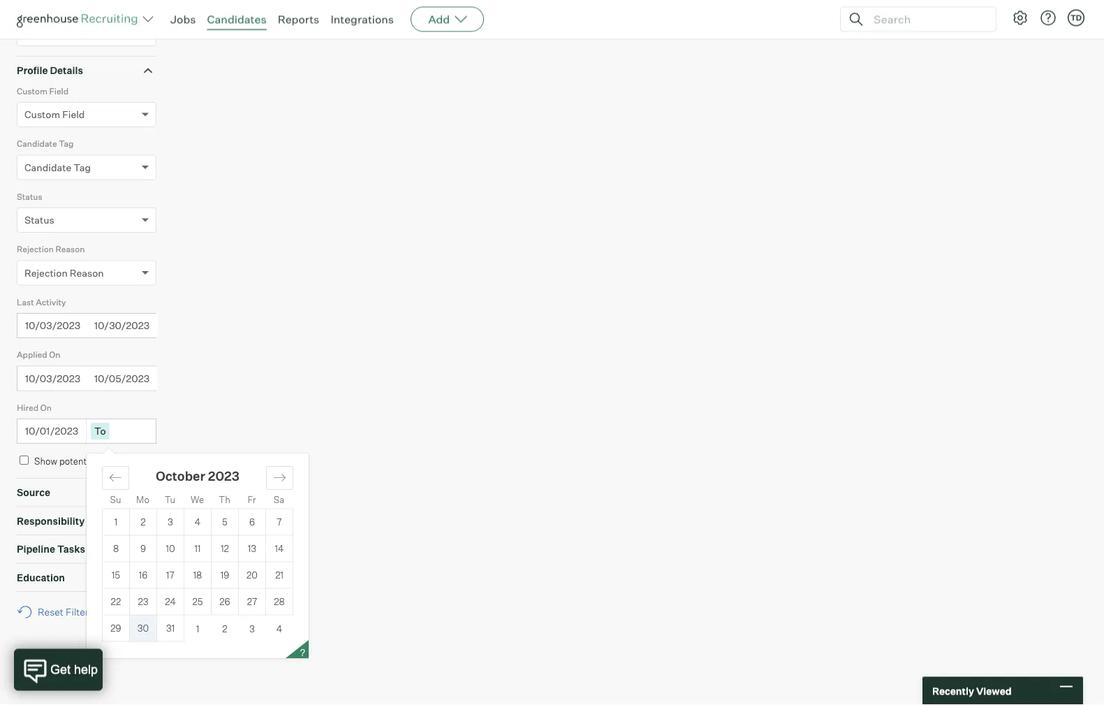 Task type: locate. For each thing, give the bounding box(es) containing it.
1 vertical spatial candidate
[[24, 164, 71, 176]]

1 horizontal spatial 1
[[196, 625, 200, 637]]

1 down 'su'
[[114, 519, 118, 530]]

applied on
[[17, 352, 60, 363]]

6 button
[[239, 512, 266, 538]]

applied
[[17, 352, 47, 363]]

4 down we
[[195, 519, 201, 530]]

1 vertical spatial 10/03/2023
[[25, 375, 81, 387]]

custom down 'profile details'
[[24, 111, 60, 123]]

activity
[[36, 299, 66, 310]]

to
[[94, 428, 106, 440]]

1 vertical spatial 2
[[223, 625, 228, 637]]

19
[[221, 572, 229, 583]]

5
[[222, 519, 228, 530]]

1 button
[[103, 512, 129, 538], [185, 618, 211, 644]]

on for 10/03/2023
[[49, 352, 60, 363]]

1 vertical spatial reason
[[70, 269, 104, 281]]

2 down the mo
[[141, 519, 146, 530]]

17 button
[[157, 565, 184, 591]]

select
[[24, 30, 53, 42]]

candidate tag up status element
[[24, 164, 91, 176]]

20
[[247, 572, 258, 583]]

14 button
[[266, 538, 293, 564]]

jobs
[[171, 13, 196, 27]]

1 vertical spatial rejection reason
[[24, 269, 104, 281]]

18 button
[[185, 565, 211, 591]]

su
[[110, 496, 121, 508]]

profile
[[17, 67, 48, 79]]

last
[[17, 299, 34, 310]]

we
[[191, 496, 204, 508]]

on right "hired"
[[40, 405, 52, 415]]

add button
[[411, 7, 484, 32]]

1 horizontal spatial 3
[[250, 625, 255, 637]]

0 horizontal spatial 3
[[168, 519, 173, 530]]

rejection reason
[[17, 246, 85, 257], [24, 269, 104, 281]]

candidate up status element
[[24, 164, 71, 176]]

add
[[429, 13, 450, 27]]

0 vertical spatial 2 button
[[130, 512, 157, 538]]

status up rejection reason element at the top
[[24, 216, 54, 229]]

24
[[165, 599, 176, 610]]

candidate tag down custom field element
[[17, 141, 74, 151]]

rejection reason element
[[17, 245, 157, 298]]

2 for the bottom 2 button
[[223, 625, 228, 637]]

0 horizontal spatial 1
[[114, 519, 118, 530]]

1 vertical spatial on
[[40, 405, 52, 415]]

reset
[[38, 609, 64, 621]]

custom down profile
[[17, 88, 47, 99]]

jobs link
[[171, 13, 196, 27]]

tag up status element
[[74, 164, 91, 176]]

9
[[140, 546, 146, 557]]

1 vertical spatial field
[[62, 111, 85, 123]]

reports
[[278, 13, 320, 27]]

form up select
[[17, 7, 37, 18]]

october 2023 region
[[87, 456, 722, 661]]

9 button
[[130, 538, 157, 564]]

0 vertical spatial form
[[17, 7, 37, 18]]

reset filters
[[38, 609, 94, 621]]

3 button down tu at the left bottom of the page
[[157, 512, 184, 538]]

0 vertical spatial candidate
[[17, 141, 57, 151]]

1 10/03/2023 from the top
[[25, 322, 81, 334]]

0 horizontal spatial 2
[[141, 519, 146, 530]]

1 horizontal spatial 4 button
[[266, 618, 293, 644]]

31
[[166, 625, 175, 636]]

1 vertical spatial 1
[[196, 625, 200, 637]]

Search text field
[[871, 9, 984, 30]]

1 horizontal spatial 4
[[277, 625, 283, 637]]

custom field element
[[17, 87, 157, 140]]

pipeline
[[17, 546, 55, 558]]

4 button
[[185, 512, 211, 538], [266, 618, 293, 644]]

15 button
[[103, 565, 129, 591]]

0 vertical spatial 1
[[114, 519, 118, 530]]

0 vertical spatial 1 button
[[103, 512, 129, 538]]

0 vertical spatial 4 button
[[185, 512, 211, 538]]

rejection reason up activity
[[24, 269, 104, 281]]

4 for bottom the 4 button
[[277, 625, 283, 637]]

1 for the rightmost 1 button
[[196, 625, 200, 637]]

custom field
[[17, 88, 69, 99], [24, 111, 85, 123]]

4 button down 28 button
[[266, 618, 293, 644]]

1
[[114, 519, 118, 530], [196, 625, 200, 637]]

tag down custom field element
[[59, 141, 74, 151]]

select a form
[[24, 30, 87, 42]]

form right a
[[63, 30, 87, 42]]

2 button down the mo
[[130, 512, 157, 538]]

reason
[[56, 246, 85, 257], [70, 269, 104, 281]]

form element
[[17, 6, 157, 58]]

1 down 25
[[196, 625, 200, 637]]

3 for top 3 button
[[168, 519, 173, 530]]

candidate tag
[[17, 141, 74, 151], [24, 164, 91, 176]]

status
[[17, 194, 42, 204], [24, 216, 54, 229]]

0 vertical spatial on
[[49, 352, 60, 363]]

2 button down 26
[[211, 618, 239, 644]]

1 horizontal spatial 3 button
[[239, 618, 266, 644]]

3 down tu at the left bottom of the page
[[168, 519, 173, 530]]

show
[[34, 458, 57, 469]]

1 button down 25
[[185, 618, 211, 644]]

3 button
[[157, 512, 184, 538], [239, 618, 266, 644]]

1 button down 'su'
[[103, 512, 129, 538]]

16
[[139, 572, 148, 583]]

0 vertical spatial candidate tag
[[17, 141, 74, 151]]

0 vertical spatial rejection
[[17, 246, 54, 257]]

0 vertical spatial 10/03/2023
[[25, 322, 81, 334]]

0 horizontal spatial 4
[[195, 519, 201, 530]]

11 button
[[185, 538, 211, 564]]

4 down 28 button
[[277, 625, 283, 637]]

3 for the right 3 button
[[250, 625, 255, 637]]

4 button down we
[[185, 512, 211, 538]]

1 vertical spatial 1 button
[[185, 618, 211, 644]]

on right applied at the left of page
[[49, 352, 60, 363]]

31 button
[[157, 618, 184, 644]]

candidate tag element
[[17, 140, 157, 192]]

candidates
[[207, 13, 267, 27]]

6
[[249, 519, 255, 530]]

fr
[[248, 496, 256, 508]]

on for 10/01/2023
[[40, 405, 52, 415]]

0 horizontal spatial form
[[17, 7, 37, 18]]

rejection reason down status element
[[17, 246, 85, 257]]

1 vertical spatial rejection
[[24, 269, 68, 281]]

3 down 27
[[250, 625, 255, 637]]

1 horizontal spatial form
[[63, 30, 87, 42]]

1 horizontal spatial 1 button
[[185, 618, 211, 644]]

11
[[195, 546, 201, 557]]

2 10/03/2023 from the top
[[25, 375, 81, 387]]

form
[[17, 7, 37, 18], [63, 30, 87, 42]]

1 vertical spatial 3 button
[[239, 618, 266, 644]]

0 vertical spatial 2
[[141, 519, 146, 530]]

0 vertical spatial rejection reason
[[17, 246, 85, 257]]

1 vertical spatial 3
[[250, 625, 255, 637]]

? button
[[286, 643, 309, 661]]

reset filters button
[[17, 602, 101, 628]]

1 horizontal spatial 2 button
[[211, 618, 239, 644]]

0 vertical spatial 4
[[195, 519, 201, 530]]

filters
[[66, 609, 94, 621]]

candidate down custom field element
[[17, 141, 57, 151]]

10/03/2023 down applied on
[[25, 375, 81, 387]]

october
[[156, 470, 205, 486]]

10/03/2023 down activity
[[25, 322, 81, 334]]

2 down 26 button
[[223, 625, 228, 637]]

field
[[49, 88, 69, 99], [62, 111, 85, 123]]

show potential duplicates
[[34, 458, 141, 469]]

0 horizontal spatial 3 button
[[157, 512, 184, 538]]

rejection
[[17, 246, 54, 257], [24, 269, 68, 281]]

0 vertical spatial tag
[[59, 141, 74, 151]]

on
[[49, 352, 60, 363], [40, 405, 52, 415]]

status down 'candidate tag' 'element'
[[17, 194, 42, 204]]

23 button
[[130, 591, 157, 617]]

1 vertical spatial 2 button
[[211, 618, 239, 644]]

4
[[195, 519, 201, 530], [277, 625, 283, 637]]

1 vertical spatial 4
[[277, 625, 283, 637]]

24 button
[[157, 591, 184, 617]]

0 vertical spatial custom field
[[17, 88, 69, 99]]

0 vertical spatial 3
[[168, 519, 173, 530]]

4 for the left the 4 button
[[195, 519, 201, 530]]

3 button down 27
[[239, 618, 266, 644]]

2 button
[[130, 512, 157, 538], [211, 618, 239, 644]]

27 button
[[239, 591, 266, 617]]

1 horizontal spatial 2
[[223, 625, 228, 637]]



Task type: vqa. For each thing, say whether or not it's contained in the screenshot.


Task type: describe. For each thing, give the bounding box(es) containing it.
1 vertical spatial status
[[24, 216, 54, 229]]

details
[[50, 67, 83, 79]]

21
[[275, 572, 284, 583]]

10/03/2023 for 10/05/2023
[[25, 375, 81, 387]]

30 button
[[130, 618, 157, 644]]

10/05/2023
[[94, 375, 150, 387]]

move forward to switch to the next month. image
[[273, 474, 287, 487]]

candidates link
[[207, 13, 267, 27]]

10/03/2023 for 10/30/2023
[[25, 322, 81, 334]]

1 vertical spatial tag
[[74, 164, 91, 176]]

10 button
[[157, 538, 184, 564]]

mo
[[136, 496, 149, 508]]

1 for left 1 button
[[114, 519, 118, 530]]

0 horizontal spatial 1 button
[[103, 512, 129, 538]]

integrations link
[[331, 13, 394, 27]]

17
[[166, 572, 175, 583]]

29 button
[[103, 618, 129, 644]]

0 horizontal spatial 2 button
[[130, 512, 157, 538]]

configure image
[[1013, 10, 1029, 27]]

2 for the leftmost 2 button
[[141, 519, 146, 530]]

responsibility
[[17, 517, 85, 530]]

1 vertical spatial form
[[63, 30, 87, 42]]

7 button
[[266, 512, 293, 538]]

0 vertical spatial 3 button
[[157, 512, 184, 538]]

tasks
[[57, 546, 85, 558]]

22
[[111, 599, 121, 610]]

0 horizontal spatial 4 button
[[185, 512, 211, 538]]

reports link
[[278, 13, 320, 27]]

0 vertical spatial custom
[[17, 88, 47, 99]]

13 button
[[239, 538, 266, 564]]

greenhouse recruiting image
[[17, 11, 143, 28]]

october 2023
[[156, 470, 240, 486]]

potential
[[59, 458, 96, 469]]

13
[[248, 546, 257, 557]]

12
[[221, 546, 229, 557]]

hired on
[[17, 405, 52, 415]]

2023
[[208, 470, 240, 486]]

td button
[[1069, 10, 1085, 27]]

recently
[[933, 685, 975, 697]]

Show potential duplicates checkbox
[[20, 458, 29, 467]]

td
[[1071, 13, 1083, 23]]

28
[[274, 599, 285, 610]]

th
[[219, 496, 230, 508]]

23
[[138, 599, 149, 610]]

1 vertical spatial 4 button
[[266, 618, 293, 644]]

5 button
[[212, 512, 238, 538]]

move backward to switch to the previous month. image
[[109, 474, 122, 487]]

21 button
[[266, 565, 293, 591]]

0 vertical spatial status
[[17, 194, 42, 204]]

26 button
[[212, 591, 238, 617]]

1 vertical spatial custom
[[24, 111, 60, 123]]

27
[[247, 599, 257, 610]]

source
[[17, 489, 50, 501]]

1 vertical spatial candidate tag
[[24, 164, 91, 176]]

last activity
[[17, 299, 66, 310]]

education
[[17, 574, 65, 586]]

a
[[55, 30, 61, 42]]

tu
[[165, 496, 176, 508]]

status element
[[17, 192, 157, 245]]

recently viewed
[[933, 685, 1012, 697]]

28 button
[[266, 591, 293, 617]]

?
[[300, 650, 305, 661]]

profile details
[[17, 67, 83, 79]]

td button
[[1066, 7, 1088, 29]]

sa
[[274, 496, 285, 508]]

10
[[166, 546, 175, 557]]

10/30/2023
[[94, 322, 150, 334]]

1 vertical spatial custom field
[[24, 111, 85, 123]]

integrations
[[331, 13, 394, 27]]

20 button
[[239, 565, 266, 591]]

22 button
[[103, 591, 129, 617]]

25
[[193, 599, 203, 610]]

viewed
[[977, 685, 1012, 697]]

pipeline tasks
[[17, 546, 85, 558]]

0 vertical spatial reason
[[56, 246, 85, 257]]

30
[[138, 625, 149, 636]]

19 button
[[212, 565, 238, 591]]

0 vertical spatial field
[[49, 88, 69, 99]]

8
[[113, 546, 119, 557]]

25 button
[[185, 591, 211, 617]]

7
[[277, 519, 282, 530]]

26
[[220, 599, 230, 610]]

12 button
[[212, 538, 238, 564]]

duplicates
[[98, 458, 141, 469]]

14
[[275, 546, 284, 557]]

15
[[112, 572, 120, 583]]

hired
[[17, 405, 39, 415]]



